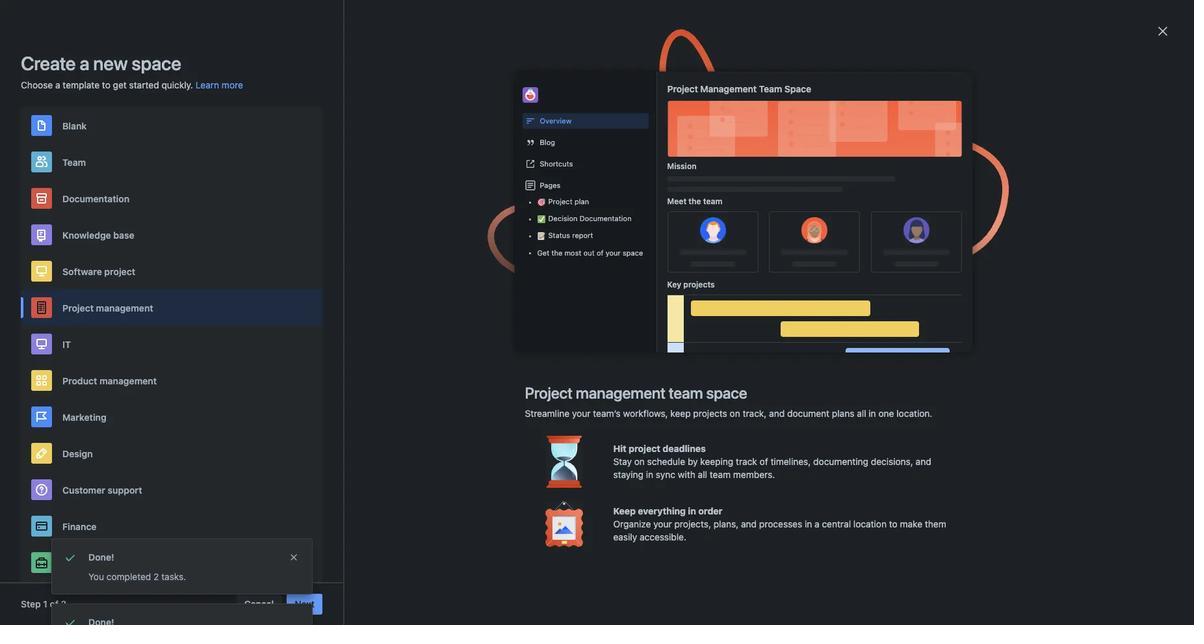 Task type: locate. For each thing, give the bounding box(es) containing it.
at left top
[[419, 161, 428, 172]]

the left top
[[430, 161, 445, 172]]

step
[[21, 598, 41, 609]]

added up the targeted
[[414, 235, 441, 247]]

0 horizontal spatial post
[[579, 280, 597, 291]]

viewing
[[472, 324, 506, 335]]

project inside button
[[62, 302, 94, 313]]

getting started in confluence link for seventh the page title icon from the bottom
[[743, 206, 867, 217]]

1 getting started in confluence from the top
[[743, 169, 867, 180]]

1 horizontal spatial post
[[604, 235, 622, 247]]

page down inline
[[335, 280, 357, 291]]

page for page
[[726, 135, 748, 146]]

comment down apply at the left top of the page
[[402, 324, 444, 335]]

a left highlighted
[[454, 235, 459, 247]]

getting started in confluence
[[743, 169, 867, 180], [743, 206, 867, 217], [743, 243, 867, 254], [743, 287, 867, 299], [743, 325, 867, 336], [743, 362, 867, 373], [743, 399, 867, 410], [743, 429, 867, 440], [743, 459, 867, 470], [743, 518, 867, 529]]

9 getting started in confluence link from the top
[[743, 518, 867, 529]]

project left management
[[668, 83, 698, 94]]

cancel
[[244, 598, 274, 609]]

for right key
[[693, 280, 705, 291]]

getting started in confluence link for 3rd the page title icon from the bottom of the page
[[743, 399, 867, 410]]

track
[[736, 456, 758, 467]]

2 at from the left
[[685, 161, 693, 172]]

1 horizontal spatial overview
[[540, 117, 572, 125]]

projects right key
[[684, 280, 715, 289]]

the left page,
[[476, 161, 490, 172]]

7 page title icon image from the top
[[726, 460, 737, 470]]

7 getting from the top
[[743, 399, 774, 410]]

phrase.
[[582, 251, 613, 262]]

on inside project management team space streamline your team's workflows, keep projects on track, and document plans all in one location.
[[730, 408, 741, 419]]

keep everything in order organize your projects, plans, and processes in a central location to make them easily accessible.
[[614, 505, 947, 542]]

project down 'software'
[[62, 302, 94, 313]]

ascending sorting icon page image
[[751, 136, 761, 146]]

0 horizontal spatial all
[[698, 469, 708, 480]]

1 success image from the top
[[62, 550, 78, 565]]

at right progress
[[685, 161, 693, 172]]

of inside at the top of the page, so teammates can see your progress at a glance.
[[464, 161, 473, 172]]

space inside panel element to highlight important information in your space overview.
[[652, 354, 679, 365]]

a inside added below the content of the page or post you are viewing; good for comments that apply to the content as a whole.
[[497, 295, 502, 306]]

1 horizontal spatial on
[[635, 456, 645, 467]]

1 vertical spatial success image
[[62, 615, 78, 625]]

order
[[699, 505, 723, 516]]

1 vertical spatial added
[[411, 280, 439, 291]]

documentation up knowledge base
[[62, 193, 130, 204]]

and right plans, at the right
[[742, 518, 757, 529]]

0 horizontal spatial on
[[493, 251, 503, 262]]

staying
[[614, 469, 644, 480]]

new
[[93, 52, 128, 74]]

and inside project management team space streamline your team's workflows, keep projects on track, and document plans all in one location.
[[770, 408, 785, 419]]

0 vertical spatial press
[[335, 206, 360, 217]]

6 confluence from the top
[[819, 362, 867, 373]]

group
[[129, 57, 285, 174]]

0 vertical spatial alert
[[52, 539, 312, 594]]

0 horizontal spatial comments
[[335, 295, 378, 306]]

create inside create a new space choose a template to get started quickly. learn more
[[21, 52, 76, 74]]

to left the make in the bottom of the page
[[890, 518, 898, 529]]

1 vertical spatial post
[[579, 280, 597, 291]]

1 page title icon image from the top
[[726, 170, 737, 181]]

good down editing
[[669, 280, 691, 291]]

success image left done!
[[62, 550, 78, 565]]

3 getting started in confluence link from the top
[[743, 243, 867, 254]]

space up keep
[[652, 354, 679, 365]]

are left editing
[[642, 235, 655, 247]]

1 vertical spatial team
[[669, 384, 703, 402]]

0 vertical spatial all
[[857, 408, 867, 419]]

to left get
[[102, 79, 110, 90]]

processes
[[760, 518, 803, 529]]

1 vertical spatial and
[[916, 456, 932, 467]]

of up whole.
[[518, 280, 527, 291]]

of
[[464, 161, 473, 172], [543, 235, 551, 247], [597, 248, 604, 257], [518, 280, 527, 291], [760, 456, 769, 467], [50, 598, 59, 609]]

0 vertical spatial create
[[21, 52, 76, 74]]

6 getting from the top
[[743, 362, 774, 373]]

team right meet
[[704, 196, 723, 206]]

0 horizontal spatial content
[[451, 295, 483, 306]]

1 vertical spatial project
[[629, 443, 661, 454]]

your up accessible.
[[654, 518, 672, 529]]

on down highlighted
[[493, 251, 503, 262]]

4 getting from the top
[[743, 287, 774, 299]]

and right decisions, on the right bottom of page
[[916, 456, 932, 467]]

2 getting from the top
[[743, 206, 774, 217]]

0 vertical spatial content
[[484, 280, 516, 291]]

5 confluence from the top
[[819, 325, 867, 336]]

8 getting started in confluence link from the top
[[743, 459, 867, 470]]

1 vertical spatial comment
[[359, 280, 401, 291]]

create a new space dialog
[[0, 0, 1195, 625]]

on
[[493, 251, 503, 262], [730, 408, 741, 419], [635, 456, 645, 467]]

1 vertical spatial are
[[617, 280, 630, 291]]

to right link
[[460, 398, 469, 409]]

management up team's
[[576, 384, 666, 402]]

2 vertical spatial and
[[742, 518, 757, 529]]

→ for page comment →
[[403, 280, 411, 291]]

1 vertical spatial viewing;
[[633, 280, 667, 291]]

in inside project management team space streamline your team's workflows, keep projects on track, and document plans all in one location.
[[869, 408, 877, 419]]

get
[[113, 79, 127, 90]]

space up quickly.
[[132, 52, 181, 74]]

1 horizontal spatial at
[[685, 161, 693, 172]]

your left team's
[[572, 408, 591, 419]]

a right viewing
[[509, 324, 514, 335]]

a right as
[[497, 295, 502, 306]]

added for inline comment →
[[414, 235, 441, 247]]

page title icon image
[[726, 170, 737, 181], [726, 207, 737, 218], [726, 245, 737, 255], [726, 289, 737, 299], [726, 363, 737, 373], [726, 400, 737, 410], [726, 460, 737, 470], [726, 520, 737, 530]]

viewing; inside added to a highlighted section of the page or post you are editing or viewing; good for targeted comments on a specific word or phrase.
[[335, 251, 369, 262]]

hit project deadlines stay on schedule by keeping track of timelines, documenting decisions, and staying in sync with all team members.
[[614, 443, 932, 480]]

for down "overview."
[[374, 398, 386, 409]]

your right link
[[471, 398, 491, 409]]

all right the with
[[698, 469, 708, 480]]

0 vertical spatial good
[[371, 251, 392, 262]]

marketing button
[[21, 399, 323, 435]]

status report
[[549, 231, 593, 239]]

to right the element
[[467, 354, 476, 365]]

team inside project management team space streamline your team's workflows, keep projects on track, and document plans all in one location.
[[669, 384, 703, 402]]

all right plans
[[857, 408, 867, 419]]

to left me
[[353, 86, 361, 97]]

comments inside added below the content of the page or post you are viewing; good for comments that apply to the content as a whole.
[[335, 295, 378, 306]]

decision documentation
[[549, 214, 632, 222]]

content down below
[[451, 295, 483, 306]]

type
[[335, 428, 359, 439]]

you inside added below the content of the page or post you are viewing; good for comments that apply to the content as a whole.
[[600, 280, 615, 291]]

success image down step 1 of 2
[[62, 615, 78, 625]]

project for project management
[[62, 302, 94, 313]]

1 vertical spatial when
[[446, 324, 470, 335]]

0 vertical spatial viewing;
[[335, 251, 369, 262]]

on left the track,
[[730, 408, 741, 419]]

organize
[[614, 518, 651, 529]]

you left editing
[[625, 235, 640, 247]]

1 vertical spatial press
[[335, 398, 362, 409]]

highlighted
[[461, 235, 508, 247]]

0 horizontal spatial viewing;
[[335, 251, 369, 262]]

post inside added to a highlighted section of the page or post you are editing or viewing; good for targeted comments on a specific word or phrase.
[[604, 235, 622, 247]]

comment for that
[[359, 280, 401, 291]]

0 horizontal spatial 2
[[61, 598, 66, 609]]

5 page title icon image from the top
[[726, 363, 737, 373]]

1 vertical spatial on
[[730, 408, 741, 419]]

product management
[[62, 375, 157, 386]]

added below the content of the page or post you are viewing; good for comments that apply to the content as a whole.
[[335, 280, 707, 306]]

comments inside added to a highlighted section of the page or post you are editing or viewing; good for targeted comments on a specific word or phrase.
[[447, 251, 490, 262]]

streamline
[[525, 408, 570, 419]]

to right apply at the left top of the page
[[425, 295, 433, 306]]

project down base
[[104, 266, 135, 277]]

page,
[[492, 161, 517, 172]]

your inside at the top of the page, so teammates can see your progress at a glance.
[[621, 161, 641, 172]]

your right see
[[621, 161, 641, 172]]

started
[[129, 79, 159, 90], [777, 169, 807, 180], [777, 206, 807, 217], [777, 243, 807, 254], [777, 287, 807, 299], [777, 325, 807, 336], [777, 362, 807, 373], [777, 399, 807, 410], [777, 429, 807, 440], [777, 459, 807, 470], [777, 518, 807, 529]]

key projects
[[668, 280, 715, 289]]

at
[[419, 161, 428, 172], [685, 161, 693, 172]]

inline comment →
[[335, 235, 414, 247]]

0 vertical spatial team
[[704, 196, 723, 206]]

9 getting started in confluence from the top
[[743, 459, 867, 470]]

9 getting from the top
[[743, 459, 774, 470]]

track,
[[743, 408, 767, 419]]

project
[[104, 266, 135, 277], [629, 443, 661, 454]]

alert containing done!
[[52, 539, 312, 594]]

team left 'space'
[[759, 83, 783, 94]]

management inside project management team space streamline your team's workflows, keep projects on track, and document plans all in one location.
[[576, 384, 666, 402]]

comments
[[447, 251, 490, 262], [335, 295, 378, 306]]

section
[[510, 235, 540, 247]]

1 horizontal spatial project
[[629, 443, 661, 454]]

project up decision
[[549, 197, 573, 206]]

1 horizontal spatial comments
[[447, 251, 490, 262]]

that
[[381, 295, 397, 306]]

targeted
[[409, 251, 444, 262]]

or down word
[[568, 280, 577, 291]]

:pencil: image
[[538, 232, 545, 240]]

management down software project
[[96, 302, 153, 313]]

1 vertical spatial create
[[337, 490, 366, 499]]

good down the inline comment →
[[371, 251, 392, 262]]

learn more link
[[196, 79, 243, 92]]

workflows,
[[623, 408, 668, 419]]

the down below
[[435, 295, 449, 306]]

keeping
[[701, 456, 734, 467]]

keep
[[614, 505, 636, 516]]

0 vertical spatial for
[[395, 251, 406, 262]]

1 horizontal spatial you
[[625, 235, 640, 247]]

1 vertical spatial page
[[335, 280, 357, 291]]

your right out
[[606, 248, 621, 257]]

global element
[[8, 0, 945, 36]]

2 confluence from the top
[[819, 206, 867, 217]]

when up highlighted
[[440, 206, 464, 217]]

1 vertical spatial documentation
[[580, 214, 632, 222]]

added inside added to a highlighted section of the page or post you are editing or viewing; good for targeted comments on a specific word or phrase.
[[414, 235, 441, 247]]

8 confluence from the top
[[819, 429, 867, 440]]

page inside added below the content of the page or post you are viewing; good for comments that apply to the content as a whole.
[[545, 280, 566, 291]]

schedule
[[648, 456, 686, 467]]

comment up that
[[359, 280, 401, 291]]

1 vertical spatial all
[[698, 469, 708, 480]]

space
[[132, 52, 181, 74], [623, 248, 643, 257], [652, 354, 679, 365], [707, 384, 748, 402]]

0 horizontal spatial project
[[104, 266, 135, 277]]

project for project management team space streamline your team's workflows, keep projects on track, and document plans all in one location.
[[525, 384, 573, 402]]

status
[[549, 231, 570, 239]]

0 vertical spatial on
[[493, 251, 503, 262]]

2 vertical spatial team
[[710, 469, 731, 480]]

1 alert from the top
[[52, 539, 312, 594]]

a inside 'keep everything in order organize your projects, plans, and processes in a central location to make them easily accessible.'
[[815, 518, 820, 529]]

0 horizontal spatial create
[[21, 52, 76, 74]]

6 getting started in confluence from the top
[[743, 362, 867, 373]]

1 vertical spatial →
[[403, 280, 411, 291]]

4 page title icon image from the top
[[726, 289, 737, 299]]

a
[[80, 52, 89, 74], [55, 79, 60, 90], [696, 161, 701, 172], [454, 235, 459, 247], [505, 251, 510, 262], [497, 295, 502, 306], [509, 324, 514, 335], [388, 398, 394, 409], [368, 458, 373, 469], [815, 518, 820, 529]]

1 vertical spatial you
[[600, 280, 615, 291]]

when left viewing
[[446, 324, 470, 335]]

projects right keep
[[694, 408, 728, 419]]

8 getting started in confluence from the top
[[743, 429, 867, 440]]

0 vertical spatial comments
[[447, 251, 490, 262]]

9 confluence from the top
[[819, 459, 867, 470]]

team
[[704, 196, 723, 206], [669, 384, 703, 402], [710, 469, 731, 480]]

when
[[440, 206, 464, 217], [446, 324, 470, 335]]

0 horizontal spatial and
[[742, 518, 757, 529]]

viewing; left key
[[633, 280, 667, 291]]

2 vertical spatial on
[[635, 456, 645, 467]]

page for page comment →
[[335, 280, 357, 291]]

comments down page comment →
[[335, 295, 378, 306]]

and inside 'keep everything in order organize your projects, plans, and processes in a central location to make them easily accessible.'
[[742, 518, 757, 529]]

Search field
[[948, 7, 1078, 28]]

0 horizontal spatial good
[[371, 251, 392, 262]]

0 horizontal spatial documentation
[[62, 193, 130, 204]]

a right choose
[[55, 79, 60, 90]]

of up get at the top of page
[[543, 235, 551, 247]]

2 horizontal spatial for
[[693, 280, 705, 291]]

page down word
[[545, 280, 566, 291]]

create up choose
[[21, 52, 76, 74]]

overview.
[[335, 369, 377, 380]]

5 getting started in confluence link from the top
[[743, 325, 867, 336]]

0 vertical spatial post
[[604, 235, 622, 247]]

overview inside group
[[158, 63, 197, 74]]

overview up the blog
[[540, 117, 572, 125]]

0 horizontal spatial you
[[600, 280, 615, 291]]

2 vertical spatial for
[[374, 398, 386, 409]]

0 vertical spatial team
[[759, 83, 783, 94]]

you inside added to a highlighted section of the page or post you are editing or viewing; good for targeted comments on a specific word or phrase.
[[625, 235, 640, 247]]

1 vertical spatial alert
[[52, 604, 312, 625]]

space inside project management team space streamline your team's workflows, keep projects on track, and document plans all in one location.
[[707, 384, 748, 402]]

0 vertical spatial are
[[642, 235, 655, 247]]

team down blank
[[62, 156, 86, 167]]

create
[[21, 52, 76, 74], [337, 490, 366, 499]]

support
[[108, 484, 142, 495]]

create a new space choose a template to get started quickly. learn more
[[21, 52, 243, 90]]

for inside added below the content of the page or post you are viewing; good for comments that apply to the content as a whole.
[[693, 280, 705, 291]]

7 getting started in confluence link from the top
[[743, 399, 867, 410]]

are inside added to a highlighted section of the page or post you are editing or viewing; good for targeted comments on a specific word or phrase.
[[642, 235, 655, 247]]

management right product
[[100, 375, 157, 386]]

1 vertical spatial comments
[[335, 295, 378, 306]]

product
[[62, 375, 97, 386]]

2 getting started in confluence link from the top
[[743, 206, 867, 217]]

2 horizontal spatial on
[[730, 408, 741, 419]]

→ for inline comment →
[[405, 235, 414, 247]]

success image
[[62, 550, 78, 565], [62, 615, 78, 625]]

of right top
[[464, 161, 473, 172]]

1 horizontal spatial good
[[669, 280, 691, 291]]

0 vertical spatial comment
[[361, 235, 403, 247]]

use the
[[335, 354, 369, 365]]

0 vertical spatial page
[[726, 135, 748, 146]]

are inside added below the content of the page or post you are viewing; good for comments that apply to the content as a whole.
[[617, 280, 630, 291]]

in
[[809, 169, 816, 180], [466, 206, 474, 217], [809, 206, 816, 217], [809, 243, 816, 254], [809, 287, 816, 299], [552, 324, 560, 335], [809, 325, 816, 336], [620, 354, 628, 365], [809, 362, 816, 373], [809, 399, 816, 410], [869, 408, 877, 419], [809, 429, 816, 440], [809, 459, 816, 470], [646, 469, 654, 480], [688, 505, 696, 516], [805, 518, 813, 529], [809, 518, 816, 529]]

1 horizontal spatial all
[[857, 408, 867, 419]]

page left ascending sorting icon page
[[726, 135, 748, 146]]

1 vertical spatial 2
[[61, 598, 66, 609]]

shortcuts
[[540, 159, 573, 168]]

0 vertical spatial added
[[414, 235, 441, 247]]

1 horizontal spatial are
[[642, 235, 655, 247]]

4 confluence from the top
[[819, 287, 867, 299]]

space up the track,
[[707, 384, 748, 402]]

your inside project management team space streamline your team's workflows, keep projects on track, and document plans all in one location.
[[572, 408, 591, 419]]

0 horizontal spatial page
[[335, 280, 357, 291]]

1 horizontal spatial viewing;
[[633, 280, 667, 291]]

1 press from the top
[[335, 206, 360, 217]]

sync
[[656, 469, 676, 480]]

1 vertical spatial good
[[669, 280, 691, 291]]

management
[[96, 302, 153, 313], [100, 375, 157, 386], [576, 384, 666, 402]]

3 confluence from the top
[[819, 243, 867, 254]]

team down the keeping
[[710, 469, 731, 480]]

marketing
[[62, 411, 107, 422]]

the right below
[[468, 280, 482, 291]]

1 vertical spatial team
[[62, 156, 86, 167]]

added inside added below the content of the page or post you are viewing; good for comments that apply to the content as a whole.
[[411, 280, 439, 291]]

5 getting started in confluence from the top
[[743, 325, 867, 336]]

post down phrase.
[[579, 280, 597, 291]]

1 vertical spatial for
[[693, 280, 705, 291]]

page up most
[[570, 235, 590, 247]]

overview up quickly.
[[158, 63, 197, 74]]

0 horizontal spatial are
[[617, 280, 630, 291]]

create for create
[[337, 490, 366, 499]]

good
[[371, 251, 392, 262], [669, 280, 691, 291]]

space inside create a new space choose a template to get started quickly. learn more
[[132, 52, 181, 74]]

alert
[[52, 539, 312, 594], [52, 604, 312, 625]]

0 vertical spatial success image
[[62, 550, 78, 565]]

4 getting started in confluence link from the top
[[743, 287, 867, 299]]

getting started in confluence link for first the page title icon from the bottom of the page
[[743, 518, 867, 529]]

project up streamline
[[525, 384, 573, 402]]

comments down highlighted
[[447, 251, 490, 262]]

:white_check_mark: image
[[538, 215, 545, 223]]

6 getting started in confluence link from the top
[[743, 362, 867, 373]]

2 right 1
[[61, 598, 66, 609]]

0 vertical spatial →
[[405, 235, 414, 247]]

it
[[62, 339, 71, 350]]

make
[[901, 518, 923, 529]]

design
[[62, 448, 93, 459]]

projects,
[[675, 518, 712, 529]]

element
[[429, 354, 465, 365]]

0 vertical spatial documentation
[[62, 193, 130, 204]]

0 vertical spatial project
[[104, 266, 135, 277]]

1 horizontal spatial team
[[759, 83, 783, 94]]

invite
[[337, 520, 366, 529]]

your for most
[[606, 248, 621, 257]]

a left central
[[815, 518, 820, 529]]

project for project plan
[[549, 197, 573, 206]]

leave
[[335, 324, 360, 335]]

2 vertical spatial comment
[[402, 324, 444, 335]]

dismiss image
[[289, 552, 299, 563]]

1 horizontal spatial 2
[[154, 571, 159, 582]]

editing
[[658, 235, 686, 247]]

press
[[335, 206, 360, 217], [335, 398, 362, 409]]

1 horizontal spatial and
[[770, 408, 785, 419]]

0 vertical spatial and
[[770, 408, 785, 419]]

added for page comment →
[[411, 280, 439, 291]]

0 horizontal spatial overview
[[158, 63, 197, 74]]

1 horizontal spatial page
[[726, 135, 748, 146]]

the up word
[[554, 235, 567, 247]]

of up the members.
[[760, 456, 769, 467]]

project inside project management team space streamline your team's workflows, keep projects on track, and document plans all in one location.
[[525, 384, 573, 402]]

0 horizontal spatial at
[[419, 161, 428, 172]]

next button
[[287, 594, 323, 615]]

whole.
[[505, 295, 532, 306]]

to up the targeted
[[443, 235, 452, 247]]

create up invite
[[337, 490, 366, 499]]

at the top of the page, so teammates can see your progress at a glance.
[[335, 161, 703, 188]]

1 vertical spatial projects
[[694, 408, 728, 419]]

0 vertical spatial 2
[[154, 571, 159, 582]]

team up keep
[[669, 384, 703, 402]]

me
[[364, 86, 377, 97]]

for left the targeted
[[395, 251, 406, 262]]

good inside added to a highlighted section of the page or post you are editing or viewing; good for targeted comments on a specific word or phrase.
[[371, 251, 392, 262]]

project inside hit project deadlines stay on schedule by keeping track of timelines, documenting decisions, and staying in sync with all team members.
[[629, 443, 661, 454]]

3 getting started in confluence from the top
[[743, 243, 867, 254]]

0 horizontal spatial team
[[62, 156, 86, 167]]

the left the editor.
[[562, 324, 577, 335]]

team
[[759, 83, 783, 94], [62, 156, 86, 167]]

comment
[[361, 235, 403, 247], [359, 280, 401, 291], [402, 324, 444, 335]]

1 horizontal spatial create
[[337, 490, 366, 499]]

on inside hit project deadlines stay on schedule by keeping track of timelines, documenting decisions, and staying in sync with all team members.
[[635, 456, 645, 467]]

1 getting started in confluence link from the top
[[743, 169, 867, 180]]

your
[[621, 161, 641, 172], [606, 248, 621, 257], [630, 354, 650, 365], [471, 398, 491, 409], [572, 408, 591, 419], [654, 518, 672, 529]]

team button
[[21, 144, 323, 180]]

0 vertical spatial you
[[625, 235, 640, 247]]

on right the stay
[[635, 456, 645, 467]]

your inside 'keep everything in order organize your projects, plans, and processes in a central location to make them easily accessible.'
[[654, 518, 672, 529]]

:dart: image
[[538, 198, 545, 206], [538, 198, 545, 206]]

hit
[[614, 443, 627, 454]]

a up meet the team
[[696, 161, 701, 172]]

1 horizontal spatial for
[[395, 251, 406, 262]]

can
[[584, 161, 600, 172]]

project inside button
[[104, 266, 135, 277]]

to inside button
[[353, 86, 361, 97]]

2 press from the top
[[335, 398, 362, 409]]

2 horizontal spatial and
[[916, 456, 932, 467]]

0 vertical spatial overview
[[158, 63, 197, 74]]

you down phrase.
[[600, 280, 615, 291]]

viewing; down inline
[[335, 251, 369, 262]]

1 vertical spatial overview
[[540, 117, 572, 125]]

explore a
[[335, 458, 375, 469]]



Task type: describe. For each thing, give the bounding box(es) containing it.
explore
[[335, 458, 366, 469]]

page comment →
[[335, 280, 411, 291]]

blank
[[62, 120, 87, 131]]

1 vertical spatial content
[[451, 295, 483, 306]]

get the most out of your space
[[538, 248, 643, 257]]

the inside added to a highlighted section of the page or post you are editing or viewing; good for targeted comments on a specific word or phrase.
[[554, 235, 567, 247]]

in inside panel element to highlight important information in your space overview.
[[620, 354, 628, 365]]

due
[[982, 135, 1000, 146]]

1 confluence from the top
[[819, 169, 867, 180]]

8 page title icon image from the top
[[726, 520, 737, 530]]

shareable
[[396, 398, 440, 409]]

close image
[[1156, 23, 1171, 39]]

0 vertical spatial when
[[440, 206, 464, 217]]

comment for good
[[361, 235, 403, 247]]

10 getting from the top
[[743, 518, 774, 529]]

key
[[668, 280, 682, 289]]

top
[[447, 161, 462, 172]]

members.
[[734, 469, 775, 480]]

to inside added below the content of the page or post you are viewing; good for comments that apply to the content as a whole.
[[425, 295, 433, 306]]

or up important
[[540, 324, 550, 335]]

inline
[[335, 235, 359, 247]]

team's
[[593, 408, 621, 419]]

0 vertical spatial projects
[[684, 280, 715, 289]]

project management
[[62, 302, 153, 313]]

3 page title icon image from the top
[[726, 245, 737, 255]]

to inside 'keep everything in order organize your projects, plans, and processes in a central location to make them easily accessible.'
[[890, 518, 898, 529]]

report
[[573, 231, 593, 239]]

management for product management
[[100, 375, 157, 386]]

finance button
[[21, 508, 323, 544]]

next
[[295, 598, 315, 609]]

customer
[[62, 484, 105, 495]]

7 getting started in confluence from the top
[[743, 399, 867, 410]]

inline
[[376, 324, 400, 335]]

10 confluence from the top
[[819, 518, 867, 529]]

meet
[[668, 196, 687, 206]]

leave an inline comment when viewing a page or in the editor.
[[335, 324, 608, 335]]

added to a highlighted section of the page or post you are editing or viewing; good for targeted comments on a specific word or phrase.
[[335, 235, 699, 262]]

blank button
[[21, 107, 323, 144]]

page inside added to a highlighted section of the page or post you are editing or viewing; good for targeted comments on a specific word or phrase.
[[570, 235, 590, 247]]

assigned to me
[[312, 86, 379, 97]]

4 getting started in confluence from the top
[[743, 287, 867, 299]]

decisions,
[[871, 456, 914, 467]]

plans,
[[714, 518, 739, 529]]

overview link
[[129, 57, 285, 81]]

management
[[701, 83, 757, 94]]

8 getting from the top
[[743, 429, 774, 440]]

2 alert from the top
[[52, 604, 312, 625]]

with
[[678, 469, 696, 480]]

documentation inside button
[[62, 193, 130, 204]]

specific
[[513, 251, 545, 262]]

assigned to me button
[[306, 81, 391, 102]]

overview inside create a new space dialog
[[540, 117, 572, 125]]

2 page title icon image from the top
[[726, 207, 737, 218]]

to inside added to a highlighted section of the page or post you are editing or viewing; good for targeted comments on a specific word or phrase.
[[443, 235, 452, 247]]

project management button
[[21, 289, 323, 326]]

1 getting from the top
[[743, 169, 774, 180]]

getting started in confluence link for eighth the page title icon from the bottom
[[743, 169, 867, 180]]

10 getting started in confluence from the top
[[743, 518, 867, 529]]

use
[[335, 354, 352, 365]]

team inside hit project deadlines stay on schedule by keeping track of timelines, documenting decisions, and staying in sync with all team members.
[[710, 469, 731, 480]]

2 success image from the top
[[62, 615, 78, 625]]

on inside added to a highlighted section of the page or post you are editing or viewing; good for targeted comments on a specific word or phrase.
[[493, 251, 503, 262]]

documenting
[[814, 456, 869, 467]]

the left editor
[[477, 206, 491, 217]]

your for in
[[654, 518, 672, 529]]

learn
[[196, 79, 219, 90]]

so
[[520, 161, 530, 172]]

of inside hit project deadlines stay on schedule by keeping track of timelines, documenting decisions, and staying in sync with all team members.
[[760, 456, 769, 467]]

you completed 2 tasks.
[[88, 571, 186, 582]]

2 inside create a new space dialog
[[61, 598, 66, 609]]

getting started in confluence link for 4th the page title icon
[[743, 287, 867, 299]]

1 at from the left
[[419, 161, 428, 172]]

due date
[[982, 135, 1023, 146]]

project for hit
[[629, 443, 661, 454]]

getting started in confluence link for 3rd the page title icon from the top of the page
[[743, 243, 867, 254]]

apps banner
[[0, 0, 1195, 36]]

started inside create a new space choose a template to get started quickly. learn more
[[129, 79, 159, 90]]

project for project management team space
[[668, 83, 698, 94]]

team for the
[[704, 196, 723, 206]]

panel element to highlight important information in your space overview.
[[335, 354, 681, 380]]

team for management
[[669, 384, 703, 402]]

of right out
[[597, 248, 604, 257]]

a left shareable
[[388, 398, 394, 409]]

good inside added below the content of the page or post you are viewing; good for comments that apply to the content as a whole.
[[669, 280, 691, 291]]

or right editing
[[688, 235, 697, 247]]

your for team
[[572, 408, 591, 419]]

software
[[62, 266, 102, 277]]

when in the editor to publish.
[[438, 206, 569, 217]]

customer support button
[[21, 472, 323, 508]]

them
[[925, 518, 947, 529]]

a left specific
[[505, 251, 510, 262]]

central
[[822, 518, 851, 529]]

knowledge
[[62, 229, 111, 240]]

press for for a shareable link to your page or post.
[[335, 398, 362, 409]]

deadlines
[[663, 443, 706, 454]]

apps button
[[317, 7, 356, 28]]

the up whole.
[[529, 280, 542, 291]]

base
[[113, 229, 134, 240]]

0 horizontal spatial for
[[374, 398, 386, 409]]

2 getting started in confluence from the top
[[743, 206, 867, 217]]

see
[[603, 161, 618, 172]]

page left post.
[[493, 398, 516, 409]]

below
[[441, 280, 466, 291]]

decision
[[549, 214, 578, 222]]

1 horizontal spatial documentation
[[580, 214, 632, 222]]

or inside added below the content of the page or post you are viewing; good for comments that apply to the content as a whole.
[[568, 280, 577, 291]]

the up "overview."
[[354, 354, 369, 365]]

management for project management team space streamline your team's workflows, keep projects on track, and document plans all in one location.
[[576, 384, 666, 402]]

assigned to me tab list
[[290, 81, 481, 102]]

all inside hit project deadlines stay on schedule by keeping track of timelines, documenting decisions, and staying in sync with all team members.
[[698, 469, 708, 480]]

press for when in the editor to publish.
[[335, 206, 360, 217]]

stay
[[614, 456, 632, 467]]

management for project management
[[96, 302, 153, 313]]

or up get the most out of your space
[[593, 235, 601, 247]]

highlight
[[478, 354, 517, 365]]

to inside panel element to highlight important information in your space overview.
[[467, 354, 476, 365]]

your for shareable
[[471, 398, 491, 409]]

project for software
[[104, 266, 135, 277]]

the right meet
[[689, 196, 701, 206]]

tasks.
[[161, 571, 186, 582]]

of right 1
[[50, 598, 59, 609]]

viewing; inside added below the content of the page or post you are viewing; good for comments that apply to the content as a whole.
[[633, 280, 667, 291]]

accessible.
[[640, 531, 687, 542]]

of inside added to a highlighted section of the page or post you are editing or viewing; good for targeted comments on a specific word or phrase.
[[543, 235, 551, 247]]

one
[[879, 408, 895, 419]]

step 1 of 2
[[21, 598, 66, 609]]

for inside added to a highlighted section of the page or post you are editing or viewing; good for targeted comments on a specific word or phrase.
[[395, 251, 406, 262]]

projects inside project management team space streamline your team's workflows, keep projects on track, and document plans all in one location.
[[694, 408, 728, 419]]

to left :white_check_mark: icon
[[522, 206, 531, 217]]

1 horizontal spatial content
[[484, 280, 516, 291]]

the right get at the top of page
[[552, 248, 563, 257]]

customer support
[[62, 484, 142, 495]]

:pencil: image
[[538, 232, 545, 240]]

group containing overview
[[129, 57, 285, 174]]

:white_check_mark: image
[[538, 215, 545, 223]]

create for create a new space choose a template to get started quickly. learn more
[[21, 52, 76, 74]]

your inside panel element to highlight important information in your space overview.
[[630, 354, 650, 365]]

legal
[[62, 557, 86, 568]]

link
[[442, 398, 458, 409]]

post inside added below the content of the page or post you are viewing; good for comments that apply to the content as a whole.
[[579, 280, 597, 291]]

design button
[[21, 435, 323, 472]]

legal button
[[21, 544, 323, 581]]

or left out
[[571, 251, 579, 262]]

of inside added below the content of the page or post you are viewing; good for comments that apply to the content as a whole.
[[518, 280, 527, 291]]

page down whole.
[[516, 324, 538, 335]]

done!
[[88, 552, 114, 563]]

get
[[538, 248, 550, 257]]

to inside create a new space choose a template to get started quickly. learn more
[[102, 79, 110, 90]]

6 page title icon image from the top
[[726, 400, 737, 410]]

plans
[[832, 408, 855, 419]]

a right explore
[[368, 458, 373, 469]]

or left post.
[[518, 398, 527, 409]]

and inside hit project deadlines stay on schedule by keeping track of timelines, documenting decisions, and staying in sync with all team members.
[[916, 456, 932, 467]]

space right phrase.
[[623, 248, 643, 257]]

mission
[[668, 161, 697, 171]]

finance
[[62, 521, 97, 532]]

location
[[854, 518, 887, 529]]

assigned
[[312, 86, 350, 97]]

by
[[688, 456, 698, 467]]

getting started in confluence link for fifth the page title icon from the top
[[743, 362, 867, 373]]

project plan
[[549, 197, 589, 206]]

panel
[[402, 354, 426, 365]]

keep
[[671, 408, 691, 419]]

all inside project management team space streamline your team's workflows, keep projects on track, and document plans all in one location.
[[857, 408, 867, 419]]

document
[[788, 408, 830, 419]]

team inside 'button'
[[62, 156, 86, 167]]

in inside hit project deadlines stay on schedule by keeping track of timelines, documenting decisions, and staying in sync with all team members.
[[646, 469, 654, 480]]

project management team space streamline your team's workflows, keep projects on track, and document plans all in one location.
[[525, 384, 933, 419]]

7 confluence from the top
[[819, 399, 867, 410]]

plan
[[575, 197, 589, 206]]

a up template
[[80, 52, 89, 74]]

5 getting from the top
[[743, 325, 774, 336]]

getting started in confluence link for second the page title icon from the bottom
[[743, 459, 867, 470]]

a inside at the top of the page, so teammates can see your progress at a glance.
[[696, 161, 701, 172]]

starred link
[[129, 104, 285, 127]]

apply
[[400, 295, 422, 306]]

3 getting from the top
[[743, 243, 774, 254]]

software project button
[[21, 253, 323, 289]]

completed
[[107, 571, 151, 582]]



Task type: vqa. For each thing, say whether or not it's contained in the screenshot.
left This
no



